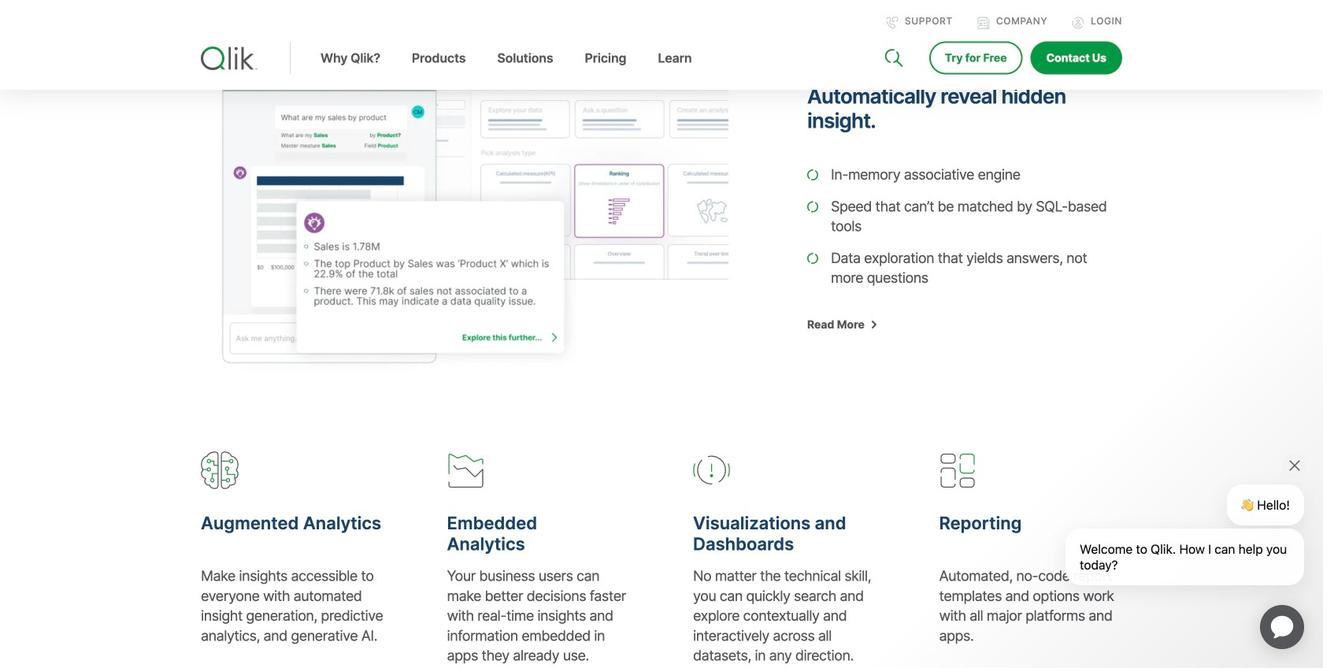 Task type: vqa. For each thing, say whether or not it's contained in the screenshot.
Associative difference Dashboard - Qlik image
yes



Task type: describe. For each thing, give the bounding box(es) containing it.
augmented analytics icon image
[[201, 451, 239, 489]]

embedded analytics icon image
[[447, 451, 485, 489]]

reporting icon image
[[940, 451, 977, 489]]

qlik image
[[201, 46, 258, 70]]

support image
[[886, 17, 899, 29]]

login image
[[1073, 17, 1085, 29]]

company image
[[978, 17, 990, 29]]



Task type: locate. For each thing, give the bounding box(es) containing it.
associative difference dashboard - qlik image
[[201, 57, 729, 373]]

application
[[1242, 586, 1324, 668]]

visualizations and dashboards icon image
[[693, 451, 731, 489]]



